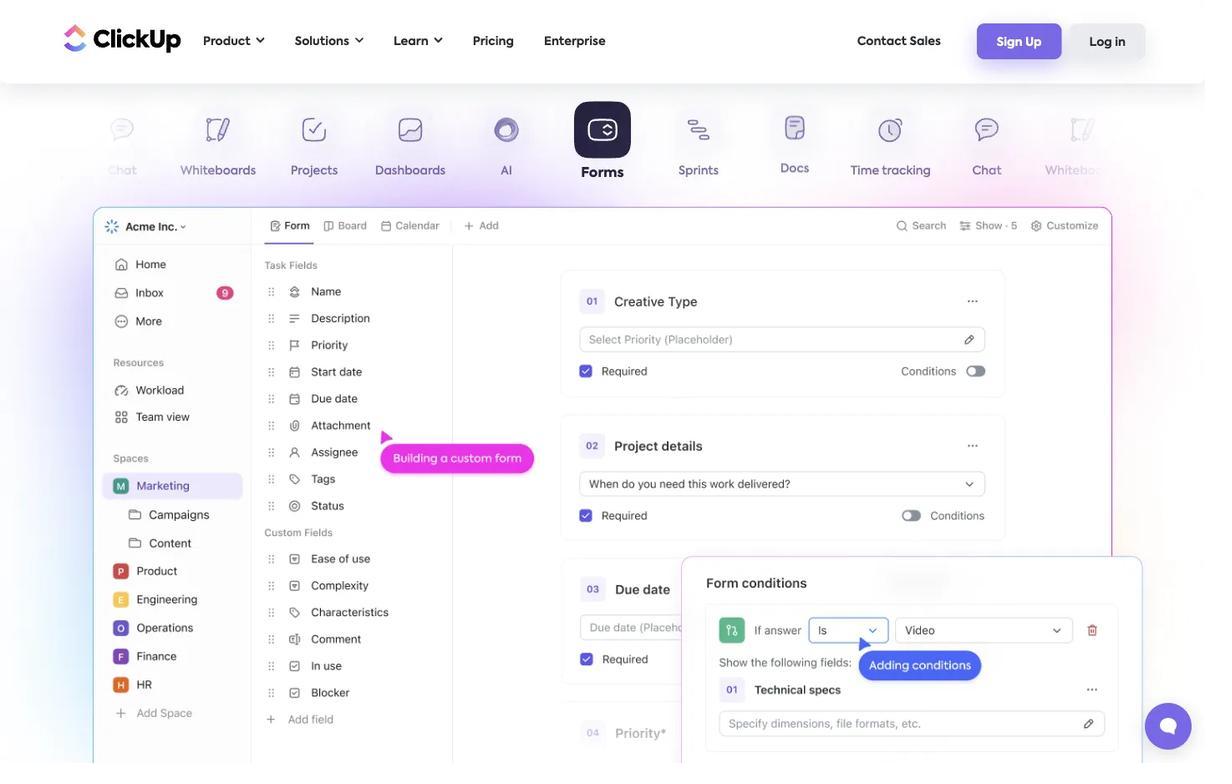 Task type: describe. For each thing, give the bounding box(es) containing it.
chat for first chat button from the left
[[107, 166, 137, 177]]

log in
[[1090, 37, 1126, 48]]

time
[[851, 166, 879, 177]]

sign
[[997, 37, 1023, 48]]

1 whiteboards button from the left
[[170, 107, 266, 184]]

1 projects from the left
[[291, 166, 338, 177]]

sign up button
[[977, 24, 1062, 59]]

time tracking button
[[843, 107, 939, 184]]

chat for first chat button from right
[[973, 166, 1002, 177]]

sales
[[910, 36, 941, 47]]

log in link
[[1070, 24, 1146, 59]]

pricing
[[473, 36, 514, 47]]

contact sales link
[[849, 24, 949, 59]]

product
[[203, 36, 251, 47]]

learn button
[[385, 24, 451, 59]]

dashboards button
[[362, 107, 458, 184]]

product button
[[195, 24, 273, 59]]

2 projects from the left
[[1156, 166, 1203, 177]]

enterprise
[[544, 36, 606, 47]]

forms
[[581, 166, 624, 180]]

2 whiteboards button from the left
[[1035, 107, 1131, 184]]

pricing link
[[465, 24, 522, 59]]

sign up
[[997, 37, 1042, 48]]

in
[[1115, 37, 1126, 48]]



Task type: vqa. For each thing, say whether or not it's contained in the screenshot.
Sprints
yes



Task type: locate. For each thing, give the bounding box(es) containing it.
whiteboards button
[[170, 107, 266, 184], [1035, 107, 1131, 184]]

2 chat button from the left
[[939, 107, 1035, 184]]

1 chat button from the left
[[74, 107, 170, 184]]

dashboards
[[375, 166, 446, 177]]

0 horizontal spatial chat button
[[74, 107, 170, 184]]

ai button
[[458, 107, 555, 184]]

0 horizontal spatial projects button
[[266, 107, 362, 184]]

sprints
[[679, 166, 719, 177]]

1 horizontal spatial whiteboards button
[[1035, 107, 1131, 184]]

sprints button
[[651, 107, 747, 184]]

solutions button
[[286, 24, 372, 59]]

1 horizontal spatial chat button
[[939, 107, 1035, 184]]

up
[[1026, 37, 1042, 48]]

1 horizontal spatial projects
[[1156, 166, 1203, 177]]

1 chat from the left
[[107, 166, 137, 177]]

projects button
[[266, 107, 362, 184], [1131, 107, 1205, 184]]

1 horizontal spatial projects button
[[1131, 107, 1205, 184]]

2 chat from the left
[[973, 166, 1002, 177]]

log
[[1090, 37, 1112, 48]]

ai
[[501, 166, 512, 177]]

time tracking
[[851, 166, 931, 177]]

docs button
[[747, 106, 843, 184]]

forms button
[[555, 101, 651, 184]]

solutions
[[295, 36, 349, 47]]

0 horizontal spatial chat
[[107, 166, 137, 177]]

chat button
[[74, 107, 170, 184], [939, 107, 1035, 184]]

0 horizontal spatial projects
[[291, 166, 338, 177]]

whiteboards
[[180, 166, 256, 177], [1045, 166, 1121, 177]]

clickup image
[[59, 22, 181, 54]]

contact sales
[[857, 36, 941, 47]]

projects
[[291, 166, 338, 177], [1156, 166, 1203, 177]]

2 whiteboards from the left
[[1045, 166, 1121, 177]]

docs
[[780, 165, 809, 177]]

0 horizontal spatial whiteboards
[[180, 166, 256, 177]]

chat
[[107, 166, 137, 177], [973, 166, 1002, 177]]

1 whiteboards from the left
[[180, 166, 256, 177]]

tracking
[[882, 166, 931, 177]]

1 projects button from the left
[[266, 107, 362, 184]]

learn
[[394, 36, 429, 47]]

contact
[[857, 36, 907, 47]]

1 horizontal spatial chat
[[973, 166, 1002, 177]]

enterprise link
[[536, 24, 614, 59]]

0 horizontal spatial whiteboards button
[[170, 107, 266, 184]]

2 projects button from the left
[[1131, 107, 1205, 184]]

1 horizontal spatial whiteboards
[[1045, 166, 1121, 177]]

forms image
[[93, 207, 1113, 764], [661, 539, 1163, 764]]



